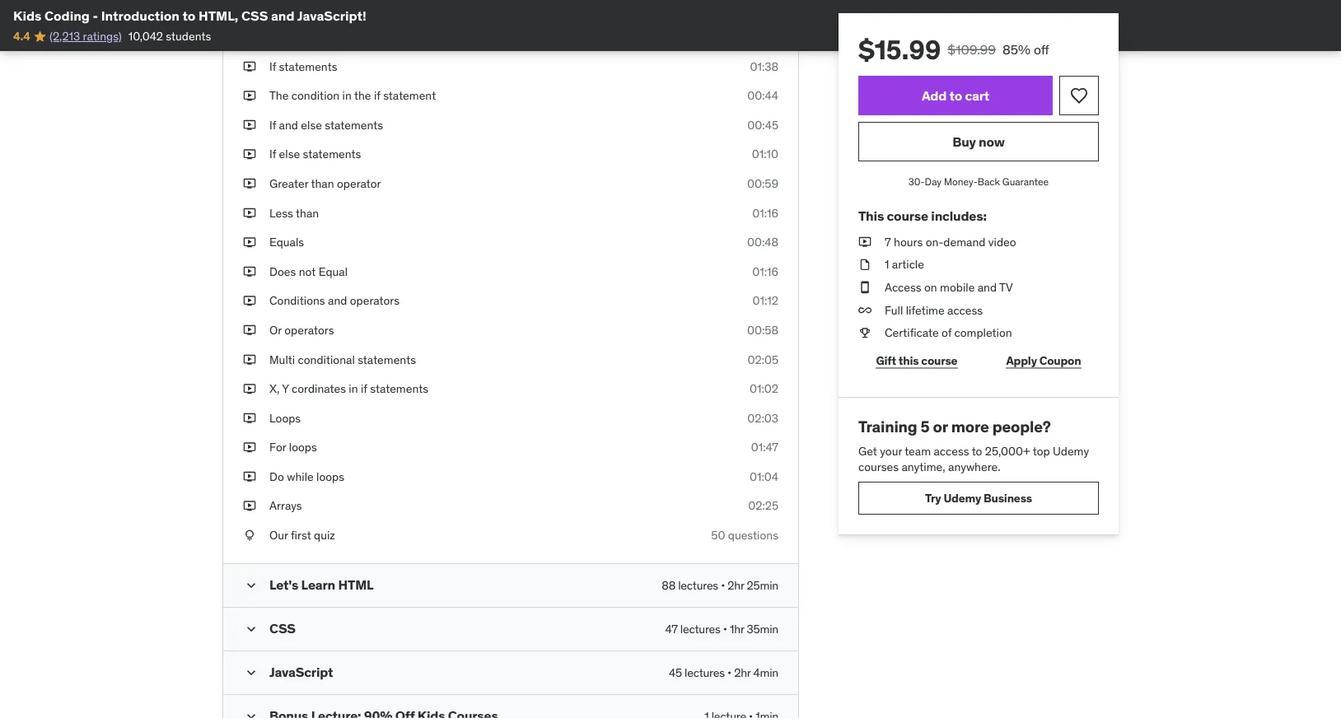 Task type: vqa. For each thing, say whether or not it's contained in the screenshot.
the bottommost Personal
no



Task type: describe. For each thing, give the bounding box(es) containing it.
0 vertical spatial to
[[183, 7, 196, 24]]

47
[[666, 622, 678, 637]]

javascript!
[[297, 7, 367, 24]]

xsmall image for do while loops
[[243, 469, 256, 485]]

00:44
[[748, 88, 779, 103]]

wishlist image
[[1070, 86, 1089, 105]]

45
[[669, 665, 682, 680]]

let's
[[269, 577, 298, 594]]

xsmall image left certificate
[[859, 325, 872, 341]]

xsmall image for does not equal
[[243, 264, 256, 280]]

add to cart
[[922, 87, 990, 104]]

business
[[984, 491, 1033, 506]]

includes:
[[931, 208, 987, 224]]

(2,213
[[49, 29, 80, 44]]

2hr for javascript
[[734, 665, 751, 680]]

and down equal
[[328, 293, 347, 308]]

kids
[[13, 7, 42, 24]]

conditions
[[269, 293, 325, 308]]

2hr for let's learn html
[[728, 578, 745, 593]]

this
[[899, 353, 919, 368]]

gift this course
[[876, 353, 958, 368]]

do while loops
[[269, 469, 345, 484]]

tv
[[1000, 280, 1013, 295]]

html,
[[199, 7, 239, 24]]

or
[[269, 323, 282, 338]]

full
[[885, 303, 904, 318]]

let's learn html
[[269, 577, 374, 594]]

this
[[859, 208, 884, 224]]

apply coupon
[[1007, 353, 1082, 368]]

cart
[[965, 87, 990, 104]]

lectures for css
[[681, 622, 721, 637]]

money-
[[944, 175, 978, 188]]

certificate
[[885, 325, 939, 340]]

try udemy business
[[926, 491, 1033, 506]]

coupon
[[1040, 353, 1082, 368]]

quiz
[[314, 528, 335, 543]]

on-
[[926, 234, 944, 249]]

gift this course link
[[859, 344, 976, 377]]

kids coding - introduction to html, css and javascript!
[[13, 7, 367, 24]]

2 01:16 from the top
[[753, 264, 779, 279]]

than for greater
[[311, 176, 334, 191]]

loops
[[269, 411, 301, 426]]

xsmall image left full
[[859, 302, 872, 318]]

1 vertical spatial udemy
[[944, 491, 982, 506]]

lectures for let's learn html
[[678, 578, 719, 593]]

lectures for javascript
[[685, 665, 725, 680]]

01:12
[[753, 293, 779, 308]]

demand
[[944, 234, 986, 249]]

try udemy business link
[[859, 482, 1099, 515]]

if for the
[[374, 88, 381, 103]]

our first quiz
[[269, 528, 335, 543]]

statements up condition at the top of page
[[279, 59, 337, 74]]

0 vertical spatial loops
[[289, 440, 317, 455]]

xsmall image for equals
[[243, 234, 256, 251]]

now
[[979, 133, 1005, 150]]

or operators
[[269, 323, 334, 338]]

your
[[880, 444, 902, 458]]

hours
[[894, 234, 923, 249]]

01:04
[[750, 469, 779, 484]]

$15.99 $109.99 85% off
[[859, 33, 1050, 66]]

0 vertical spatial else
[[301, 117, 322, 132]]

00:59
[[748, 176, 779, 191]]

$15.99
[[859, 33, 941, 66]]

5
[[921, 417, 930, 437]]

condition
[[292, 88, 340, 103]]

buy
[[953, 133, 976, 150]]

than for less
[[296, 205, 319, 220]]

00:58
[[747, 323, 779, 338]]

xsmall image for greater than operator
[[243, 176, 256, 192]]

1 article
[[885, 257, 925, 272]]

gift
[[876, 353, 897, 368]]

45 lectures • 2hr 4min
[[669, 665, 779, 680]]

0 horizontal spatial css
[[241, 7, 268, 24]]

xsmall image for arrays
[[243, 498, 256, 515]]

training
[[859, 417, 918, 437]]

1
[[885, 257, 890, 272]]

xsmall image for the condition in the if statement
[[243, 88, 256, 104]]

30-
[[909, 175, 925, 188]]

xsmall image for if statements
[[243, 58, 256, 75]]

if else statements
[[269, 147, 361, 162]]

apply
[[1007, 353, 1037, 368]]

xsmall image for conditions and operators
[[243, 293, 256, 309]]

equal
[[319, 264, 348, 279]]

0 vertical spatial in
[[342, 88, 352, 103]]

xsmall image for multi conditional statements
[[243, 352, 256, 368]]

for loops
[[269, 440, 317, 455]]

00:48
[[747, 235, 779, 250]]

88
[[662, 578, 676, 593]]

• for css
[[723, 622, 728, 637]]

our
[[269, 528, 288, 543]]

less than
[[269, 205, 319, 220]]

do
[[269, 469, 284, 484]]

certificate of completion
[[885, 325, 1013, 340]]

and left 'tv'
[[978, 280, 997, 295]]

arrays
[[269, 499, 302, 514]]

small image for css
[[243, 621, 260, 638]]

introduction
[[101, 7, 180, 24]]

day
[[925, 175, 942, 188]]

anytime,
[[902, 460, 946, 475]]

xsmall image for if and else statements
[[243, 117, 256, 133]]

1 horizontal spatial css
[[269, 620, 296, 637]]

access
[[885, 280, 922, 295]]

training 5 or more people? get your team access to 25,000+ top udemy courses anytime, anywhere.
[[859, 417, 1090, 475]]

statements down the if and else statements
[[303, 147, 361, 162]]

the
[[269, 88, 289, 103]]

1 vertical spatial operators
[[285, 323, 334, 338]]

1 vertical spatial in
[[349, 381, 358, 396]]



Task type: locate. For each thing, give the bounding box(es) containing it.
4 small image from the top
[[243, 709, 260, 719]]

small image for javascript
[[243, 665, 260, 681]]

0 vertical spatial access
[[948, 303, 983, 318]]

conditional
[[298, 352, 355, 367]]

coding
[[45, 7, 90, 24]]

2 small image from the top
[[243, 621, 260, 638]]

add
[[922, 87, 947, 104]]

does
[[269, 264, 296, 279]]

than down if else statements
[[311, 176, 334, 191]]

for
[[269, 440, 286, 455]]

to inside "add to cart" "button"
[[950, 87, 963, 104]]

00:45
[[748, 117, 779, 132]]

than right less
[[296, 205, 319, 220]]

the
[[354, 88, 371, 103]]

01:02
[[750, 381, 779, 396]]

xsmall image
[[243, 0, 256, 16], [243, 58, 256, 75], [243, 205, 256, 221], [859, 280, 872, 296], [243, 293, 256, 309], [243, 352, 256, 368], [243, 381, 256, 397], [243, 440, 256, 456], [243, 498, 256, 515]]

xsmall image for for loops
[[243, 440, 256, 456]]

xsmall image left or in the left of the page
[[243, 322, 256, 339]]

and left computers
[[271, 7, 295, 24]]

01:16 up 01:12 at right
[[753, 264, 779, 279]]

css left how
[[241, 7, 268, 24]]

xsmall image left x,
[[243, 381, 256, 397]]

2 vertical spatial •
[[728, 665, 732, 680]]

• for javascript
[[728, 665, 732, 680]]

2 vertical spatial if
[[269, 147, 276, 162]]

statements up x, y cordinates in if statements
[[358, 352, 416, 367]]

loops
[[289, 440, 317, 455], [317, 469, 345, 484]]

0 horizontal spatial to
[[183, 7, 196, 24]]

statements down the condition in the if statement
[[325, 117, 383, 132]]

2hr left 4min
[[734, 665, 751, 680]]

1 if from the top
[[269, 59, 276, 74]]

50
[[711, 528, 726, 543]]

less
[[269, 205, 293, 220]]

lectures right 88 at the bottom of the page
[[678, 578, 719, 593]]

(2,213 ratings)
[[49, 29, 122, 44]]

udemy right top on the right bottom of page
[[1053, 444, 1090, 458]]

1 vertical spatial else
[[279, 147, 300, 162]]

students
[[166, 29, 211, 44]]

xsmall image left arrays
[[243, 498, 256, 515]]

xsmall image left the 1
[[859, 257, 872, 273]]

if down multi conditional statements
[[361, 381, 367, 396]]

udemy inside training 5 or more people? get your team access to 25,000+ top udemy courses anytime, anywhere.
[[1053, 444, 1090, 458]]

xsmall image left 'the' on the left top of page
[[243, 88, 256, 104]]

if for if and else statements
[[269, 117, 276, 132]]

0 vertical spatial 01:16
[[753, 205, 779, 220]]

multi conditional statements
[[269, 352, 416, 367]]

does not equal
[[269, 264, 348, 279]]

1hr
[[730, 622, 745, 637]]

4.4
[[13, 29, 30, 44]]

xsmall image for less than
[[243, 205, 256, 221]]

1 vertical spatial than
[[296, 205, 319, 220]]

html
[[338, 577, 374, 594]]

2 horizontal spatial to
[[972, 444, 983, 458]]

1 vertical spatial access
[[934, 444, 970, 458]]

x, y cordinates in if statements
[[269, 381, 429, 396]]

1 horizontal spatial to
[[950, 87, 963, 104]]

off
[[1034, 41, 1050, 58]]

xsmall image left how
[[243, 0, 256, 16]]

0 vertical spatial if
[[269, 59, 276, 74]]

0 vertical spatial operators
[[350, 293, 400, 308]]

small image
[[243, 578, 260, 594], [243, 621, 260, 638], [243, 665, 260, 681], [243, 709, 260, 719]]

and down 'the' on the left top of page
[[279, 117, 298, 132]]

xsmall image left if else statements
[[243, 146, 256, 163]]

0 vertical spatial lectures
[[678, 578, 719, 593]]

1 horizontal spatial else
[[301, 117, 322, 132]]

cordinates
[[292, 381, 346, 396]]

0 vertical spatial course
[[887, 208, 929, 224]]

if up 'the' on the left top of page
[[269, 59, 276, 74]]

xsmall image for x, y cordinates in if statements
[[243, 381, 256, 397]]

xsmall image left for
[[243, 440, 256, 456]]

1 horizontal spatial udemy
[[1053, 444, 1090, 458]]

course
[[887, 208, 929, 224], [922, 353, 958, 368]]

xsmall image left equals
[[243, 234, 256, 251]]

xsmall image for or operators
[[243, 322, 256, 339]]

small image for let's learn html
[[243, 578, 260, 594]]

xsmall image left multi at the left of the page
[[243, 352, 256, 368]]

css down let's
[[269, 620, 296, 637]]

buy now
[[953, 133, 1005, 150]]

access down mobile
[[948, 303, 983, 318]]

on
[[925, 280, 938, 295]]

xsmall image for if else statements
[[243, 146, 256, 163]]

xsmall image left the loops
[[243, 410, 256, 427]]

full lifetime access
[[885, 303, 983, 318]]

to left cart
[[950, 87, 963, 104]]

1 vertical spatial to
[[950, 87, 963, 104]]

1 vertical spatial lectures
[[681, 622, 721, 637]]

1 vertical spatial if
[[269, 117, 276, 132]]

if statements
[[269, 59, 337, 74]]

statements
[[279, 59, 337, 74], [325, 117, 383, 132], [303, 147, 361, 162], [358, 352, 416, 367], [370, 381, 429, 396]]

loops right while
[[317, 469, 345, 484]]

1 vertical spatial if
[[361, 381, 367, 396]]

0 vertical spatial css
[[241, 7, 268, 24]]

0 horizontal spatial operators
[[285, 323, 334, 338]]

equals
[[269, 235, 304, 250]]

css
[[241, 7, 268, 24], [269, 620, 296, 637]]

lectures right 47
[[681, 622, 721, 637]]

xsmall image left our in the left bottom of the page
[[243, 528, 256, 544]]

01:47
[[751, 440, 779, 455]]

in down multi conditional statements
[[349, 381, 358, 396]]

• left 25min in the bottom right of the page
[[721, 578, 725, 593]]

else
[[301, 117, 322, 132], [279, 147, 300, 162]]

1 small image from the top
[[243, 578, 260, 594]]

0 vertical spatial 2hr
[[728, 578, 745, 593]]

learn
[[301, 577, 335, 594]]

try
[[926, 491, 942, 506]]

operators up multi conditional statements
[[350, 293, 400, 308]]

back
[[978, 175, 1000, 188]]

access
[[948, 303, 983, 318], [934, 444, 970, 458]]

25min
[[747, 578, 779, 593]]

1 vertical spatial loops
[[317, 469, 345, 484]]

xsmall image for our first quiz
[[243, 528, 256, 544]]

2 vertical spatial lectures
[[685, 665, 725, 680]]

else up greater
[[279, 147, 300, 162]]

1 horizontal spatial operators
[[350, 293, 400, 308]]

apply coupon button
[[989, 344, 1099, 377]]

y
[[282, 381, 289, 396]]

10,042
[[128, 29, 163, 44]]

top
[[1033, 444, 1050, 458]]

if right the
[[374, 88, 381, 103]]

not
[[299, 264, 316, 279]]

$109.99
[[948, 41, 996, 58]]

conditions and operators
[[269, 293, 400, 308]]

88 lectures • 2hr 25min
[[662, 578, 779, 593]]

2 vertical spatial to
[[972, 444, 983, 458]]

statements down multi conditional statements
[[370, 381, 429, 396]]

1 vertical spatial 01:16
[[753, 264, 779, 279]]

1 01:16 from the top
[[753, 205, 779, 220]]

in left the
[[342, 88, 352, 103]]

xsmall image left access
[[859, 280, 872, 296]]

xsmall image left greater
[[243, 176, 256, 192]]

operator
[[337, 176, 381, 191]]

xsmall image left 7
[[859, 234, 872, 250]]

0 vertical spatial •
[[721, 578, 725, 593]]

0 horizontal spatial else
[[279, 147, 300, 162]]

-
[[93, 7, 98, 24]]

completion
[[955, 325, 1013, 340]]

xsmall image left less
[[243, 205, 256, 221]]

else up if else statements
[[301, 117, 322, 132]]

to up anywhere.
[[972, 444, 983, 458]]

02:03
[[748, 411, 779, 426]]

access inside training 5 or more people? get your team access to 25,000+ top udemy courses anytime, anywhere.
[[934, 444, 970, 458]]

in
[[342, 88, 352, 103], [349, 381, 358, 396]]

1 vertical spatial css
[[269, 620, 296, 637]]

02:25
[[748, 499, 779, 514]]

• for let's learn html
[[721, 578, 725, 593]]

statement
[[383, 88, 436, 103]]

0 horizontal spatial if
[[361, 381, 367, 396]]

course down of
[[922, 353, 958, 368]]

if up greater
[[269, 147, 276, 162]]

02:05
[[748, 352, 779, 367]]

of
[[942, 325, 952, 340]]

access down or
[[934, 444, 970, 458]]

this course includes:
[[859, 208, 987, 224]]

if for if statements
[[269, 59, 276, 74]]

udemy
[[1053, 444, 1090, 458], [944, 491, 982, 506]]

udemy right try
[[944, 491, 982, 506]]

1 vertical spatial course
[[922, 353, 958, 368]]

xsmall image left does
[[243, 264, 256, 280]]

lectures right 45
[[685, 665, 725, 680]]

add to cart button
[[859, 76, 1053, 115]]

video
[[989, 234, 1017, 249]]

javascript
[[269, 664, 333, 681]]

2 if from the top
[[269, 117, 276, 132]]

3 if from the top
[[269, 147, 276, 162]]

0 vertical spatial than
[[311, 176, 334, 191]]

if
[[374, 88, 381, 103], [361, 381, 367, 396]]

operators
[[350, 293, 400, 308], [285, 323, 334, 338]]

2hr left 25min in the bottom right of the page
[[728, 578, 745, 593]]

0 vertical spatial if
[[374, 88, 381, 103]]

3 small image from the top
[[243, 665, 260, 681]]

do
[[354, 0, 367, 15]]

1 vertical spatial •
[[723, 622, 728, 637]]

loops right for
[[289, 440, 317, 455]]

1 horizontal spatial if
[[374, 88, 381, 103]]

0 vertical spatial udemy
[[1053, 444, 1090, 458]]

0 horizontal spatial udemy
[[944, 491, 982, 506]]

xsmall image for loops
[[243, 410, 256, 427]]

xsmall image
[[243, 88, 256, 104], [243, 117, 256, 133], [243, 146, 256, 163], [243, 176, 256, 192], [859, 234, 872, 250], [243, 234, 256, 251], [859, 257, 872, 273], [243, 264, 256, 280], [859, 302, 872, 318], [243, 322, 256, 339], [859, 325, 872, 341], [243, 410, 256, 427], [243, 469, 256, 485], [243, 528, 256, 544]]

xsmall image left if statements
[[243, 58, 256, 75]]

computers
[[296, 0, 351, 15]]

1 vertical spatial 2hr
[[734, 665, 751, 680]]

if for if else statements
[[269, 147, 276, 162]]

• left 1hr
[[723, 622, 728, 637]]

if down 'the' on the left top of page
[[269, 117, 276, 132]]

team
[[905, 444, 931, 458]]

ratings)
[[83, 29, 122, 44]]

course up hours
[[887, 208, 929, 224]]

01:16 down 00:59
[[753, 205, 779, 220]]

mobile
[[940, 280, 975, 295]]

xsmall image left conditions
[[243, 293, 256, 309]]

if for in
[[361, 381, 367, 396]]

anywhere.
[[949, 460, 1001, 475]]

article
[[892, 257, 925, 272]]

and
[[271, 7, 295, 24], [279, 117, 298, 132], [978, 280, 997, 295], [328, 293, 347, 308]]

than
[[311, 176, 334, 191], [296, 205, 319, 220]]

10,042 students
[[128, 29, 211, 44]]

to inside training 5 or more people? get your team access to 25,000+ top udemy courses anytime, anywhere.
[[972, 444, 983, 458]]

greater than operator
[[269, 176, 381, 191]]

operators down conditions
[[285, 323, 334, 338]]

first
[[291, 528, 311, 543]]

xsmall image left the if and else statements
[[243, 117, 256, 133]]

xsmall image left do
[[243, 469, 256, 485]]

35min
[[747, 622, 779, 637]]

• left 4min
[[728, 665, 732, 680]]

to up students
[[183, 7, 196, 24]]



